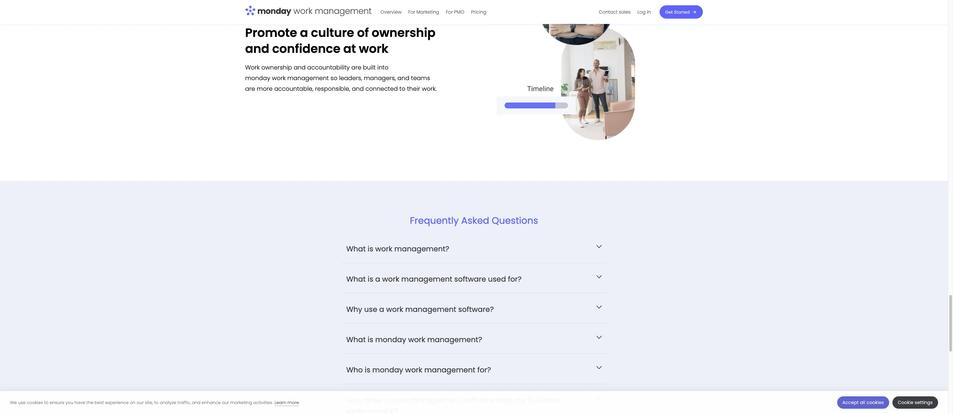 Task type: vqa. For each thing, say whether or not it's contained in the screenshot.
Get
yes



Task type: locate. For each thing, give the bounding box(es) containing it.
management inside work ownership and accountability are built into monday work management so leaders, managers, and teams are more accountable, responsible, and connected to their work.
[[287, 74, 329, 82]]

1 vertical spatial ownership
[[261, 63, 292, 71]]

traffic,
[[177, 399, 191, 406]]

a
[[300, 24, 308, 41], [375, 274, 380, 284], [379, 304, 384, 315]]

is
[[368, 244, 373, 254], [368, 274, 373, 284], [368, 335, 373, 345], [365, 365, 370, 375]]

what is work management? button
[[341, 233, 607, 263]]

1 horizontal spatial more
[[288, 399, 299, 406]]

use right the we
[[18, 399, 26, 406]]

and
[[245, 40, 269, 57], [294, 63, 306, 71], [398, 74, 409, 82], [352, 84, 364, 93], [192, 399, 200, 406]]

culture
[[311, 24, 354, 41]]

to left ensure
[[44, 399, 48, 406]]

0 vertical spatial for?
[[508, 274, 522, 284]]

work inside promote a culture of ownership and confidence at work
[[359, 40, 389, 57]]

marketing
[[417, 9, 439, 15]]

2 vertical spatial monday
[[372, 365, 403, 375]]

ensure
[[50, 399, 64, 406]]

2 for from the left
[[446, 9, 453, 15]]

who is monday work management for? button
[[341, 354, 607, 384]]

2 vertical spatial a
[[379, 304, 384, 315]]

log in
[[638, 9, 651, 15]]

so
[[331, 74, 337, 82]]

1 our from the left
[[137, 399, 144, 406]]

1 horizontal spatial to
[[154, 399, 159, 406]]

cookie settings button
[[893, 397, 938, 409]]

for?
[[508, 274, 522, 284], [477, 365, 491, 375]]

0 horizontal spatial use
[[18, 399, 26, 406]]

confidence
[[272, 40, 340, 57]]

to
[[399, 84, 405, 93], [44, 399, 48, 406], [154, 399, 159, 406]]

0 horizontal spatial for
[[408, 9, 415, 15]]

get started button
[[660, 5, 703, 19]]

a for why
[[379, 304, 384, 315]]

software
[[454, 274, 486, 284]]

management for why use a work management software?
[[405, 304, 456, 315]]

cookie
[[898, 400, 914, 406]]

enhance
[[202, 399, 221, 406]]

0 vertical spatial a
[[300, 24, 308, 41]]

monday inside work ownership and accountability are built into monday work management so leaders, managers, and teams are more accountable, responsible, and connected to their work.
[[245, 74, 270, 82]]

all
[[860, 400, 865, 406]]

cookies right the we
[[27, 399, 43, 406]]

analyze
[[160, 399, 176, 406]]

1 horizontal spatial cookies
[[867, 400, 884, 406]]

0 vertical spatial monday
[[245, 74, 270, 82]]

is for what is a work management software used for?
[[368, 274, 373, 284]]

marketing
[[230, 399, 252, 406]]

get started
[[665, 9, 690, 15]]

1 horizontal spatial are
[[351, 63, 361, 71]]

accept all cookies button
[[837, 397, 889, 409]]

and down "confidence"
[[294, 63, 306, 71]]

overview link
[[377, 7, 405, 17]]

ownership down overview link
[[372, 24, 436, 41]]

and inside promote a culture of ownership and confidence at work
[[245, 40, 269, 57]]

0 horizontal spatial for?
[[477, 365, 491, 375]]

we use cookies to ensure you have the best experience on our site, to analyze traffic, and enhance our marketing activities. learn more
[[10, 399, 299, 406]]

and up work
[[245, 40, 269, 57]]

contact sales button
[[596, 7, 634, 17]]

dialog
[[0, 391, 948, 414]]

1 horizontal spatial use
[[364, 304, 377, 315]]

management?
[[394, 244, 449, 254], [427, 335, 482, 345]]

what is a work management software used for? button
[[341, 263, 607, 293]]

are
[[351, 63, 361, 71], [245, 84, 255, 93]]

monday for what
[[375, 335, 406, 345]]

overview
[[381, 9, 402, 15]]

0 horizontal spatial ownership
[[261, 63, 292, 71]]

log
[[638, 9, 646, 15]]

learn
[[275, 399, 286, 406]]

1 what from the top
[[346, 244, 366, 254]]

use right why
[[364, 304, 377, 315]]

for for for pmo
[[446, 9, 453, 15]]

cookies
[[27, 399, 43, 406], [867, 400, 884, 406]]

more down work
[[257, 84, 273, 93]]

site,
[[145, 399, 153, 406]]

monday
[[245, 74, 270, 82], [375, 335, 406, 345], [372, 365, 403, 375]]

1 horizontal spatial our
[[222, 399, 229, 406]]

0 vertical spatial ownership
[[372, 24, 436, 41]]

0 vertical spatial use
[[364, 304, 377, 315]]

what
[[346, 244, 366, 254], [346, 274, 366, 284], [346, 335, 366, 345]]

cookies right all
[[867, 400, 884, 406]]

and up their
[[398, 74, 409, 82]]

experience
[[105, 399, 129, 406]]

1 for from the left
[[408, 9, 415, 15]]

ownership
[[372, 24, 436, 41], [261, 63, 292, 71]]

0 horizontal spatial are
[[245, 84, 255, 93]]

2 horizontal spatial to
[[399, 84, 405, 93]]

work
[[359, 40, 389, 57], [272, 74, 286, 82], [375, 244, 393, 254], [382, 274, 399, 284], [386, 304, 403, 315], [408, 335, 425, 345], [405, 365, 422, 375]]

our right on
[[137, 399, 144, 406]]

ownership right work
[[261, 63, 292, 71]]

is for what is monday work management?
[[368, 335, 373, 345]]

accountable,
[[274, 84, 313, 93]]

for? down what is monday work management? dropdown button
[[477, 365, 491, 375]]

what for what is monday work management?
[[346, 335, 366, 345]]

our
[[137, 399, 144, 406], [222, 399, 229, 406]]

to right site,
[[154, 399, 159, 406]]

more
[[257, 84, 273, 93], [288, 399, 299, 406]]

management for what is a work management software used for?
[[401, 274, 452, 284]]

into
[[377, 63, 389, 71]]

log in link
[[634, 7, 654, 17]]

managers,
[[364, 74, 396, 82]]

0 horizontal spatial cookies
[[27, 399, 43, 406]]

0 horizontal spatial to
[[44, 399, 48, 406]]

is for who is monday work management for?
[[365, 365, 370, 375]]

1 vertical spatial management?
[[427, 335, 482, 345]]

for marketing link
[[405, 7, 443, 17]]

0 vertical spatial what
[[346, 244, 366, 254]]

a for what
[[375, 274, 380, 284]]

2 what from the top
[[346, 274, 366, 284]]

work ownership and accountability are built into monday work management so leaders, managers, and teams are more accountable, responsible, and connected to their work.
[[245, 63, 437, 93]]

for? right used
[[508, 274, 522, 284]]

management for who is monday work management for?
[[424, 365, 475, 375]]

are down work
[[245, 84, 255, 93]]

0 vertical spatial management?
[[394, 244, 449, 254]]

0 horizontal spatial more
[[257, 84, 273, 93]]

use
[[364, 304, 377, 315], [18, 399, 26, 406]]

1 vertical spatial what
[[346, 274, 366, 284]]

why use a work management software? button
[[341, 293, 607, 323]]

cookies inside button
[[867, 400, 884, 406]]

our right enhance at the bottom of page
[[222, 399, 229, 406]]

management
[[287, 74, 329, 82], [401, 274, 452, 284], [405, 304, 456, 315], [424, 365, 475, 375]]

asked
[[461, 214, 489, 227]]

to left their
[[399, 84, 405, 93]]

work
[[245, 63, 260, 71]]

2 vertical spatial what
[[346, 335, 366, 345]]

started
[[674, 9, 690, 15]]

1 vertical spatial more
[[288, 399, 299, 406]]

0 horizontal spatial our
[[137, 399, 144, 406]]

what for what is work management?
[[346, 244, 366, 254]]

best
[[95, 399, 104, 406]]

0 vertical spatial more
[[257, 84, 273, 93]]

sales
[[619, 9, 631, 15]]

1 vertical spatial monday
[[375, 335, 406, 345]]

contact sales
[[599, 9, 631, 15]]

1 vertical spatial use
[[18, 399, 26, 406]]

1 horizontal spatial ownership
[[372, 24, 436, 41]]

use inside dropdown button
[[364, 304, 377, 315]]

more right learn
[[288, 399, 299, 406]]

for
[[408, 9, 415, 15], [446, 9, 453, 15]]

3 what from the top
[[346, 335, 366, 345]]

for left marketing
[[408, 9, 415, 15]]

use for we
[[18, 399, 26, 406]]

why use a work management software?
[[346, 304, 494, 315]]

list
[[596, 0, 654, 24]]

1 horizontal spatial for
[[446, 9, 453, 15]]

1 vertical spatial a
[[375, 274, 380, 284]]

to inside work ownership and accountability are built into monday work management so leaders, managers, and teams are more accountable, responsible, and connected to their work.
[[399, 84, 405, 93]]

are up leaders,
[[351, 63, 361, 71]]

for left pmo at the top of the page
[[446, 9, 453, 15]]



Task type: describe. For each thing, give the bounding box(es) containing it.
software?
[[458, 304, 494, 315]]

what is monday work management?
[[346, 335, 482, 345]]

activities.
[[253, 399, 273, 406]]

pricing
[[471, 9, 487, 15]]

1 vertical spatial are
[[245, 84, 255, 93]]

responsible,
[[315, 84, 350, 93]]

what is work management?
[[346, 244, 449, 254]]

accept
[[843, 400, 859, 406]]

a inside promote a culture of ownership and confidence at work
[[300, 24, 308, 41]]

for pmo
[[446, 9, 465, 15]]

for pmo link
[[443, 7, 468, 17]]

who is monday work management for?
[[346, 365, 491, 375]]

use for why
[[364, 304, 377, 315]]

settings
[[915, 400, 933, 406]]

promote
[[245, 24, 297, 41]]

more inside work ownership and accountability are built into monday work management so leaders, managers, and teams are more accountable, responsible, and connected to their work.
[[257, 84, 273, 93]]

ownership inside promote a culture of ownership and confidence at work
[[372, 24, 436, 41]]

monday for who
[[372, 365, 403, 375]]

work.
[[422, 84, 437, 93]]

accept all cookies
[[843, 400, 884, 406]]

connected
[[365, 84, 398, 93]]

pricing link
[[468, 7, 490, 17]]

and down leaders,
[[352, 84, 364, 93]]

frequently
[[410, 214, 459, 227]]

management? inside what is monday work management? dropdown button
[[427, 335, 482, 345]]

we
[[10, 399, 17, 406]]

1 vertical spatial for?
[[477, 365, 491, 375]]

learn more link
[[275, 399, 299, 406]]

who
[[346, 365, 363, 375]]

you
[[65, 399, 73, 406]]

used
[[488, 274, 506, 284]]

built
[[363, 63, 376, 71]]

list containing contact sales
[[596, 0, 654, 24]]

and right traffic,
[[192, 399, 200, 406]]

of
[[357, 24, 369, 41]]

questions
[[492, 214, 538, 227]]

teams
[[411, 74, 430, 82]]

ownership inside work ownership and accountability are built into monday work management so leaders, managers, and teams are more accountable, responsible, and connected to their work.
[[261, 63, 292, 71]]

more inside dialog
[[288, 399, 299, 406]]

is for what is work management?
[[368, 244, 373, 254]]

in
[[647, 9, 651, 15]]

for marketing
[[408, 9, 439, 15]]

2 our from the left
[[222, 399, 229, 406]]

0 vertical spatial are
[[351, 63, 361, 71]]

what is a work management software used for?
[[346, 274, 522, 284]]

at
[[343, 40, 356, 57]]

get
[[665, 9, 673, 15]]

main element
[[377, 0, 703, 24]]

cookies for use
[[27, 399, 43, 406]]

for for for marketing
[[408, 9, 415, 15]]

work inside work ownership and accountability are built into monday work management so leaders, managers, and teams are more accountable, responsible, and connected to their work.
[[272, 74, 286, 82]]

management? inside what is work management? dropdown button
[[394, 244, 449, 254]]

the
[[86, 399, 93, 406]]

on
[[130, 399, 135, 406]]

contact
[[599, 9, 618, 15]]

cookies for all
[[867, 400, 884, 406]]

why
[[346, 304, 362, 315]]

1 horizontal spatial for?
[[508, 274, 522, 284]]

dialog containing we use cookies to ensure you have the best experience on our site, to analyze traffic, and enhance our marketing activities.
[[0, 391, 948, 414]]

monday.com work management image
[[245, 4, 372, 18]]

pmo
[[454, 9, 465, 15]]

have
[[75, 399, 85, 406]]

accountability
[[307, 63, 350, 71]]

their
[[407, 84, 420, 93]]

what is monday work management? button
[[341, 324, 607, 354]]

frequently asked questions
[[410, 214, 538, 227]]

what for what is a work management software used for?
[[346, 274, 366, 284]]

leaders,
[[339, 74, 362, 82]]

promote a culture of ownership and confidence at work
[[245, 24, 436, 57]]

cookie settings
[[898, 400, 933, 406]]



